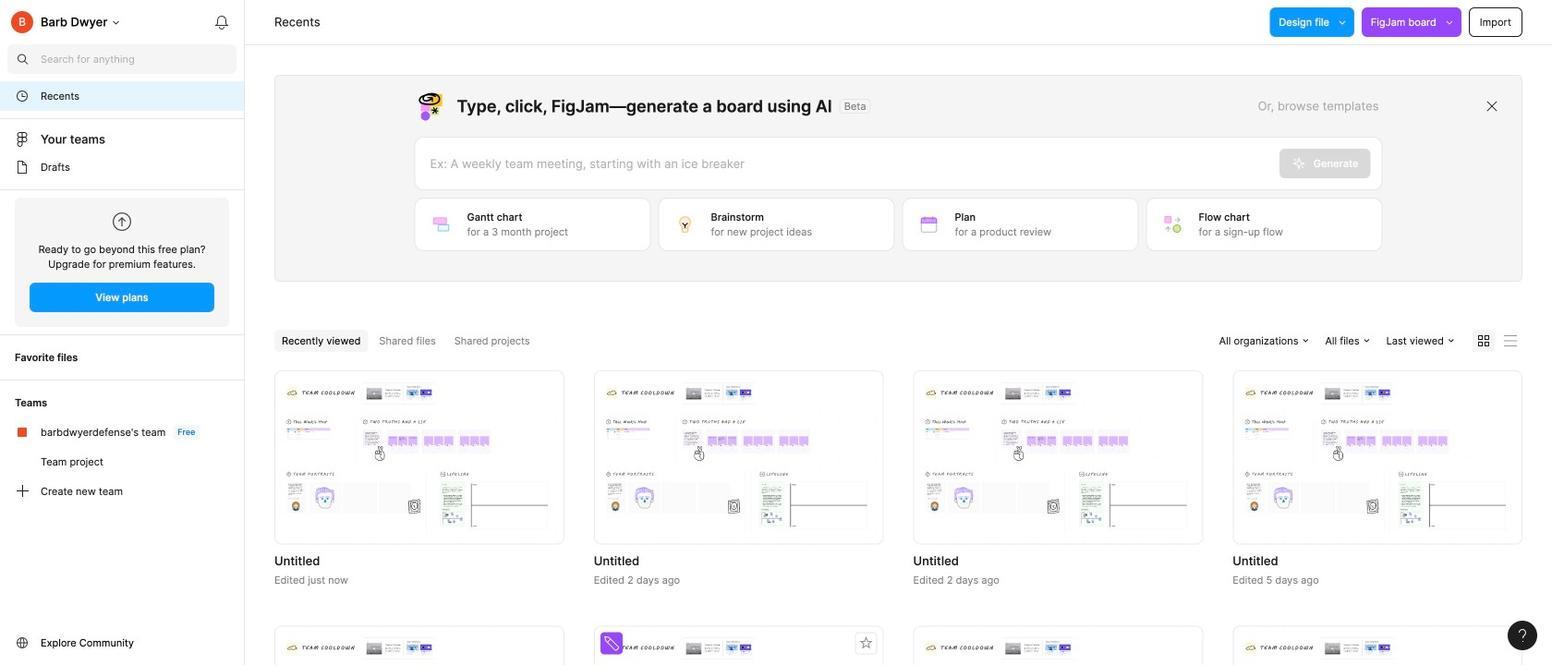 Task type: describe. For each thing, give the bounding box(es) containing it.
bell 32 image
[[207, 7, 237, 37]]

Search for anything text field
[[41, 52, 237, 67]]

recent 16 image
[[15, 89, 30, 104]]



Task type: locate. For each thing, give the bounding box(es) containing it.
file thumbnail image
[[284, 382, 555, 533], [603, 382, 875, 533], [923, 382, 1194, 533], [1242, 382, 1514, 533], [284, 638, 555, 665], [603, 638, 875, 665], [923, 638, 1194, 665], [1242, 638, 1514, 665]]

help image
[[1519, 629, 1527, 642]]

community 16 image
[[15, 636, 30, 651]]

page 16 image
[[15, 160, 30, 175]]

Ex: A weekly team meeting, starting with an ice breaker field
[[415, 138, 1280, 189]]

search 32 image
[[7, 44, 37, 74]]



Task type: vqa. For each thing, say whether or not it's contained in the screenshot.
the info 16 image
no



